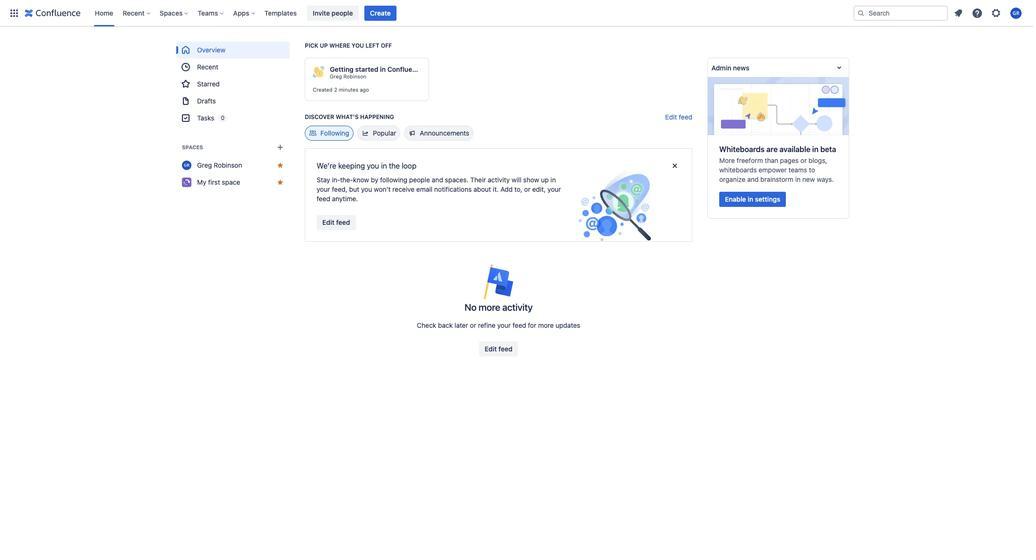 Task type: describe. For each thing, give the bounding box(es) containing it.
0 vertical spatial more
[[479, 302, 500, 313]]

beta
[[820, 145, 836, 154]]

admin
[[712, 64, 732, 72]]

0 horizontal spatial greg
[[197, 161, 212, 169]]

and inside whiteboards are available in beta more freeform than pages or blogs, whiteboards empower teams to organize and brainstorm in new ways.
[[747, 175, 759, 183]]

home link
[[92, 5, 116, 21]]

spaces.
[[445, 176, 469, 184]]

it.
[[493, 185, 499, 193]]

create link
[[364, 5, 396, 21]]

tasks
[[197, 114, 214, 122]]

know
[[353, 176, 369, 184]]

robinson inside 'link'
[[214, 161, 242, 169]]

templates
[[264, 9, 297, 17]]

won't
[[374, 185, 391, 193]]

no more activity
[[465, 302, 533, 313]]

1 horizontal spatial more
[[538, 321, 554, 329]]

in inside stay in-the-know by following people and spaces. their activity will show up in your feed, but you won't receive email notifications about it. add to, or edit, your feed anytime.
[[551, 176, 556, 184]]

settings icon image
[[991, 7, 1002, 19]]

getting started in confluence greg robinson
[[330, 65, 424, 79]]

organize
[[719, 175, 746, 183]]

feed for the middle edit feed button
[[499, 345, 513, 353]]

invite
[[313, 9, 330, 17]]

notification icon image
[[953, 7, 964, 19]]

stay in-the-know by following people and spaces. their activity will show up in your feed, but you won't receive email notifications about it. add to, or edit, your feed anytime.
[[317, 176, 561, 203]]

popular
[[373, 129, 396, 137]]

banner containing home
[[0, 0, 1033, 26]]

check
[[417, 321, 436, 329]]

recent button
[[120, 5, 154, 21]]

to,
[[514, 185, 522, 193]]

created 2 minutes ago
[[313, 86, 369, 93]]

2 horizontal spatial your
[[548, 185, 561, 193]]

more
[[719, 156, 735, 164]]

started
[[355, 65, 378, 73]]

empower
[[759, 166, 787, 174]]

close message box image
[[669, 160, 681, 172]]

in-
[[332, 176, 340, 184]]

and inside stay in-the-know by following people and spaces. their activity will show up in your feed, but you won't receive email notifications about it. add to, or edit, your feed anytime.
[[432, 176, 443, 184]]

space
[[222, 178, 240, 186]]

updates
[[556, 321, 580, 329]]

admin news
[[712, 64, 750, 72]]

blogs,
[[809, 156, 827, 164]]

my first space
[[197, 178, 240, 186]]

feed inside stay in-the-know by following people and spaces. their activity will show up in your feed, but you won't receive email notifications about it. add to, or edit, your feed anytime.
[[317, 195, 330, 203]]

refine
[[478, 321, 496, 329]]

will
[[512, 176, 521, 184]]

later
[[455, 321, 468, 329]]

edit for the right edit feed button
[[665, 113, 677, 121]]

home
[[95, 9, 113, 17]]

minutes
[[339, 86, 358, 93]]

admin news button
[[708, 58, 849, 77]]

2 horizontal spatial edit feed button
[[665, 112, 692, 122]]

apps
[[233, 9, 249, 17]]

announcements button
[[404, 126, 474, 141]]

2 vertical spatial or
[[470, 321, 476, 329]]

to
[[809, 166, 815, 174]]

in up blogs,
[[812, 145, 819, 154]]

create
[[370, 9, 391, 17]]

greg inside getting started in confluence greg robinson
[[330, 73, 342, 79]]

keeping
[[338, 162, 365, 170]]

pages
[[780, 156, 799, 164]]

greg robinson
[[197, 161, 242, 169]]

for
[[528, 321, 536, 329]]

stay
[[317, 176, 330, 184]]

where
[[329, 42, 350, 49]]

discover what's happening
[[305, 113, 394, 121]]

activity inside stay in-the-know by following people and spaces. their activity will show up in your feed, but you won't receive email notifications about it. add to, or edit, your feed anytime.
[[488, 176, 510, 184]]

apps button
[[230, 5, 259, 21]]

0
[[221, 114, 224, 121]]

spaces inside popup button
[[160, 9, 183, 17]]

1 vertical spatial activity
[[502, 302, 533, 313]]

drafts
[[197, 97, 216, 105]]

are
[[766, 145, 778, 154]]

about
[[474, 185, 491, 193]]

whiteboards
[[719, 145, 765, 154]]

my
[[197, 178, 206, 186]]

search image
[[857, 9, 865, 17]]

we're keeping you in the loop
[[317, 162, 416, 170]]

email
[[416, 185, 432, 193]]

what's
[[336, 113, 359, 121]]

help icon image
[[972, 7, 983, 19]]

loop
[[402, 162, 416, 170]]

ago
[[360, 86, 369, 93]]

than
[[765, 156, 778, 164]]

in inside getting started in confluence greg robinson
[[380, 65, 386, 73]]

templates link
[[262, 5, 300, 21]]

happening
[[360, 113, 394, 121]]

feed,
[[332, 185, 347, 193]]

the-
[[340, 176, 353, 184]]

off
[[381, 42, 392, 49]]

spaces button
[[157, 5, 192, 21]]

1 horizontal spatial edit feed button
[[479, 342, 518, 357]]

you inside stay in-the-know by following people and spaces. their activity will show up in your feed, but you won't receive email notifications about it. add to, or edit, your feed anytime.
[[361, 185, 372, 193]]

appswitcher icon image
[[9, 7, 20, 19]]

the
[[389, 162, 400, 170]]

first
[[208, 178, 220, 186]]



Task type: vqa. For each thing, say whether or not it's contained in the screenshot.
top SPACES
yes



Task type: locate. For each thing, give the bounding box(es) containing it.
you up "by" on the left top of the page
[[367, 162, 379, 170]]

recent inside recent popup button
[[123, 9, 145, 17]]

pick
[[305, 42, 318, 49]]

global element
[[6, 0, 852, 26]]

0 vertical spatial greg robinson link
[[330, 73, 366, 80]]

1 vertical spatial you
[[367, 162, 379, 170]]

1 horizontal spatial robinson
[[343, 73, 366, 79]]

left
[[366, 42, 379, 49]]

but
[[349, 185, 359, 193]]

spaces right recent popup button
[[160, 9, 183, 17]]

pick up where you left off
[[305, 42, 392, 49]]

2 horizontal spatial edit
[[665, 113, 677, 121]]

receive
[[392, 185, 415, 193]]

invite people button
[[307, 5, 359, 21]]

whiteboards are available in beta more freeform than pages or blogs, whiteboards empower teams to organize and brainstorm in new ways.
[[719, 145, 836, 183]]

Search field
[[854, 5, 948, 21]]

anytime.
[[332, 195, 358, 203]]

people up email
[[409, 176, 430, 184]]

more right for
[[538, 321, 554, 329]]

your down stay
[[317, 185, 330, 193]]

popular button
[[357, 126, 400, 141]]

1 vertical spatial unstar this space image
[[276, 179, 284, 186]]

1 horizontal spatial and
[[747, 175, 759, 183]]

edit
[[665, 113, 677, 121], [322, 218, 334, 226], [485, 345, 497, 353]]

in down teams
[[795, 175, 801, 183]]

0 vertical spatial edit feed button
[[665, 112, 692, 122]]

confluence
[[387, 65, 424, 73]]

1 vertical spatial or
[[524, 185, 530, 193]]

by
[[371, 176, 378, 184]]

0 vertical spatial edit feed
[[665, 113, 692, 121]]

1 vertical spatial edit
[[322, 218, 334, 226]]

brainstorm
[[760, 175, 794, 183]]

0 horizontal spatial edit feed
[[322, 218, 350, 226]]

whiteboards
[[719, 166, 757, 174]]

you down the know
[[361, 185, 372, 193]]

enable
[[725, 195, 746, 203]]

greg robinson link
[[330, 73, 366, 80], [176, 157, 290, 174]]

greg
[[330, 73, 342, 79], [197, 161, 212, 169]]

announcements
[[420, 129, 469, 137]]

0 vertical spatial robinson
[[343, 73, 366, 79]]

edit feed
[[665, 113, 692, 121], [322, 218, 350, 226], [485, 345, 513, 353]]

group
[[176, 42, 290, 127]]

no
[[465, 302, 477, 313]]

1 horizontal spatial edit feed
[[485, 345, 513, 353]]

or right to, in the top of the page
[[524, 185, 530, 193]]

feed
[[679, 113, 692, 121], [317, 195, 330, 203], [336, 218, 350, 226], [513, 321, 526, 329], [499, 345, 513, 353]]

people right invite
[[332, 9, 353, 17]]

and
[[747, 175, 759, 183], [432, 176, 443, 184]]

teams button
[[195, 5, 228, 21]]

in right started
[[380, 65, 386, 73]]

activity up it.
[[488, 176, 510, 184]]

teams
[[198, 9, 218, 17]]

unstar this space image
[[276, 162, 284, 169], [276, 179, 284, 186]]

robinson up space
[[214, 161, 242, 169]]

your
[[317, 185, 330, 193], [548, 185, 561, 193], [497, 321, 511, 329]]

discover
[[305, 113, 334, 121]]

0 horizontal spatial edit feed button
[[317, 215, 356, 230]]

back
[[438, 321, 453, 329]]

create a space image
[[275, 142, 286, 153]]

1 vertical spatial robinson
[[214, 161, 242, 169]]

2
[[334, 86, 337, 93]]

new
[[802, 175, 815, 183]]

edit feed for the right edit feed button
[[665, 113, 692, 121]]

robinson up minutes on the top left
[[343, 73, 366, 79]]

add
[[500, 185, 513, 193]]

0 horizontal spatial people
[[332, 9, 353, 17]]

banner
[[0, 0, 1033, 26]]

drafts link
[[176, 93, 290, 110]]

unstar this space image for my first space
[[276, 179, 284, 186]]

recent
[[123, 9, 145, 17], [197, 63, 218, 71]]

in right enable
[[748, 195, 753, 203]]

edit feed for the middle edit feed button
[[485, 345, 513, 353]]

or inside whiteboards are available in beta more freeform than pages or blogs, whiteboards empower teams to organize and brainstorm in new ways.
[[801, 156, 807, 164]]

2 unstar this space image from the top
[[276, 179, 284, 186]]

edit for the middle edit feed button
[[485, 345, 497, 353]]

you left left
[[352, 42, 364, 49]]

we're
[[317, 162, 336, 170]]

getting
[[330, 65, 354, 73]]

unstar this space image inside my first space 'link'
[[276, 179, 284, 186]]

starred link
[[176, 76, 290, 93]]

spaces down tasks
[[182, 144, 203, 150]]

0 horizontal spatial more
[[479, 302, 500, 313]]

overview link
[[176, 42, 290, 59]]

1 vertical spatial greg
[[197, 161, 212, 169]]

greg robinson link up space
[[176, 157, 290, 174]]

2 vertical spatial you
[[361, 185, 372, 193]]

0 vertical spatial activity
[[488, 176, 510, 184]]

0 horizontal spatial up
[[320, 42, 328, 49]]

edit for edit feed button to the left
[[322, 218, 334, 226]]

starred
[[197, 80, 220, 88]]

2 vertical spatial edit feed
[[485, 345, 513, 353]]

feed for edit feed button to the left
[[336, 218, 350, 226]]

0 vertical spatial you
[[352, 42, 364, 49]]

1 unstar this space image from the top
[[276, 162, 284, 169]]

up right pick
[[320, 42, 328, 49]]

0 vertical spatial or
[[801, 156, 807, 164]]

0 vertical spatial people
[[332, 9, 353, 17]]

activity up for
[[502, 302, 533, 313]]

1 vertical spatial more
[[538, 321, 554, 329]]

0 vertical spatial greg
[[330, 73, 342, 79]]

0 horizontal spatial your
[[317, 185, 330, 193]]

1 vertical spatial edit feed
[[322, 218, 350, 226]]

in right the show
[[551, 176, 556, 184]]

2 vertical spatial edit feed button
[[479, 342, 518, 357]]

recent inside recent link
[[197, 63, 218, 71]]

or inside stay in-the-know by following people and spaces. their activity will show up in your feed, but you won't receive email notifications about it. add to, or edit, your feed anytime.
[[524, 185, 530, 193]]

check back later or refine your feed for more updates
[[417, 321, 580, 329]]

notifications
[[434, 185, 472, 193]]

0 vertical spatial edit
[[665, 113, 677, 121]]

people inside stay in-the-know by following people and spaces. their activity will show up in your feed, but you won't receive email notifications about it. add to, or edit, your feed anytime.
[[409, 176, 430, 184]]

more
[[479, 302, 500, 313], [538, 321, 554, 329]]

overview
[[197, 46, 226, 54]]

more up 'refine'
[[479, 302, 500, 313]]

recent right "home"
[[123, 9, 145, 17]]

0 vertical spatial up
[[320, 42, 328, 49]]

1 horizontal spatial or
[[524, 185, 530, 193]]

1 vertical spatial spaces
[[182, 144, 203, 150]]

people
[[332, 9, 353, 17], [409, 176, 430, 184]]

news
[[733, 64, 750, 72]]

1 horizontal spatial people
[[409, 176, 430, 184]]

0 horizontal spatial or
[[470, 321, 476, 329]]

your right 'refine'
[[497, 321, 511, 329]]

1 horizontal spatial your
[[497, 321, 511, 329]]

1 horizontal spatial recent
[[197, 63, 218, 71]]

up inside stay in-the-know by following people and spaces. their activity will show up in your feed, but you won't receive email notifications about it. add to, or edit, your feed anytime.
[[541, 176, 549, 184]]

0 horizontal spatial greg robinson link
[[176, 157, 290, 174]]

1 vertical spatial edit feed button
[[317, 215, 356, 230]]

group containing overview
[[176, 42, 290, 127]]

1 horizontal spatial greg robinson link
[[330, 73, 366, 80]]

2 horizontal spatial or
[[801, 156, 807, 164]]

1 horizontal spatial up
[[541, 176, 549, 184]]

invite people
[[313, 9, 353, 17]]

edit feed for edit feed button to the left
[[322, 218, 350, 226]]

or right later
[[470, 321, 476, 329]]

following button
[[305, 126, 354, 141]]

edit feed button
[[665, 112, 692, 122], [317, 215, 356, 230], [479, 342, 518, 357]]

enable in settings
[[725, 195, 780, 203]]

your right edit,
[[548, 185, 561, 193]]

0 vertical spatial recent
[[123, 9, 145, 17]]

greg up 2
[[330, 73, 342, 79]]

and down the whiteboards
[[747, 175, 759, 183]]

unstar this space image for greg robinson
[[276, 162, 284, 169]]

available
[[780, 145, 810, 154]]

1 vertical spatial greg robinson link
[[176, 157, 290, 174]]

activity
[[488, 176, 510, 184], [502, 302, 533, 313]]

1 vertical spatial recent
[[197, 63, 218, 71]]

1 horizontal spatial greg
[[330, 73, 342, 79]]

1 vertical spatial people
[[409, 176, 430, 184]]

feed for the right edit feed button
[[679, 113, 692, 121]]

edit,
[[532, 185, 546, 193]]

ways.
[[817, 175, 834, 183]]

spaces
[[160, 9, 183, 17], [182, 144, 203, 150]]

0 horizontal spatial recent
[[123, 9, 145, 17]]

0 vertical spatial unstar this space image
[[276, 162, 284, 169]]

following
[[380, 176, 407, 184]]

recent up starred
[[197, 63, 218, 71]]

confluence image
[[25, 7, 81, 19], [25, 7, 81, 19]]

:wave: image
[[313, 66, 324, 78], [313, 66, 324, 78]]

0 horizontal spatial edit
[[322, 218, 334, 226]]

0 horizontal spatial robinson
[[214, 161, 242, 169]]

greg up my
[[197, 161, 212, 169]]

your profile and preferences image
[[1010, 7, 1022, 19]]

2 vertical spatial edit
[[485, 345, 497, 353]]

up up edit,
[[541, 176, 549, 184]]

robinson
[[343, 73, 366, 79], [214, 161, 242, 169]]

enable in settings link
[[719, 192, 786, 207]]

greg robinson link up minutes on the top left
[[330, 73, 366, 80]]

in left the
[[381, 162, 387, 170]]

1 vertical spatial up
[[541, 176, 549, 184]]

unstar this space image inside greg robinson 'link'
[[276, 162, 284, 169]]

1 horizontal spatial edit
[[485, 345, 497, 353]]

their
[[470, 176, 486, 184]]

robinson inside getting started in confluence greg robinson
[[343, 73, 366, 79]]

settings
[[755, 195, 780, 203]]

0 horizontal spatial and
[[432, 176, 443, 184]]

or up teams
[[801, 156, 807, 164]]

and up email
[[432, 176, 443, 184]]

0 vertical spatial spaces
[[160, 9, 183, 17]]

2 horizontal spatial edit feed
[[665, 113, 692, 121]]

recent link
[[176, 59, 290, 76]]

my first space link
[[176, 174, 290, 191]]

people inside button
[[332, 9, 353, 17]]



